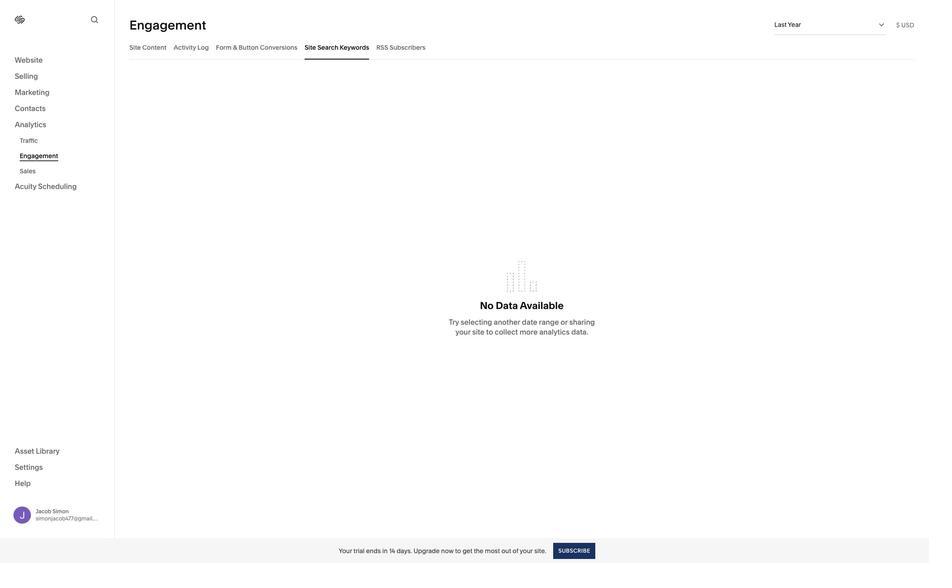 Task type: locate. For each thing, give the bounding box(es) containing it.
site inside site content button
[[130, 43, 141, 51]]

settings link
[[15, 463, 100, 473]]

trial
[[354, 547, 365, 555]]

try selecting another date range or sharing your site to collect more analytics data.
[[449, 318, 595, 337]]

simon
[[53, 508, 69, 515]]

0 horizontal spatial your
[[456, 328, 471, 337]]

to right site
[[487, 328, 494, 337]]

tab list
[[130, 35, 915, 60]]

site left search
[[305, 43, 316, 51]]

to inside try selecting another date range or sharing your site to collect more analytics data.
[[487, 328, 494, 337]]

no data available
[[481, 300, 564, 312]]

year
[[789, 21, 802, 29]]

library
[[36, 447, 60, 456]]

selling link
[[15, 71, 100, 82]]

1 vertical spatial to
[[456, 547, 462, 555]]

site for site search keywords
[[305, 43, 316, 51]]

data.
[[572, 328, 589, 337]]

subscribers
[[390, 43, 426, 51]]

sales
[[20, 167, 36, 175]]

button
[[239, 43, 259, 51]]

2 site from the left
[[305, 43, 316, 51]]

site
[[130, 43, 141, 51], [305, 43, 316, 51]]

usd
[[902, 21, 915, 29]]

activity log
[[174, 43, 209, 51]]

out
[[502, 547, 512, 555]]

most
[[485, 547, 500, 555]]

keywords
[[340, 43, 370, 51]]

now
[[442, 547, 454, 555]]

form & button conversions
[[216, 43, 298, 51]]

form
[[216, 43, 232, 51]]

engagement up content
[[130, 17, 206, 33]]

help link
[[15, 479, 31, 489]]

your trial ends in 14 days. upgrade now to get the most out of your site.
[[339, 547, 547, 555]]

search
[[318, 43, 339, 51]]

$ usd
[[897, 21, 915, 29]]

0 vertical spatial engagement
[[130, 17, 206, 33]]

jacob
[[36, 508, 51, 515]]

site
[[473, 328, 485, 337]]

scheduling
[[38, 182, 77, 191]]

date
[[522, 318, 538, 327]]

your down "try"
[[456, 328, 471, 337]]

your
[[456, 328, 471, 337], [520, 547, 533, 555]]

analytics
[[540, 328, 570, 337]]

engagement
[[130, 17, 206, 33], [20, 152, 58, 160]]

0 vertical spatial to
[[487, 328, 494, 337]]

another
[[494, 318, 521, 327]]

engagement down "traffic"
[[20, 152, 58, 160]]

1 vertical spatial engagement
[[20, 152, 58, 160]]

subscribe button
[[554, 543, 596, 559]]

1 site from the left
[[130, 43, 141, 51]]

traffic
[[20, 137, 38, 145]]

0 horizontal spatial site
[[130, 43, 141, 51]]

&
[[233, 43, 237, 51]]

rss
[[377, 43, 389, 51]]

to
[[487, 328, 494, 337], [456, 547, 462, 555]]

conversions
[[260, 43, 298, 51]]

tab list containing site content
[[130, 35, 915, 60]]

1 horizontal spatial your
[[520, 547, 533, 555]]

site left content
[[130, 43, 141, 51]]

marketing link
[[15, 87, 100, 98]]

last year
[[775, 21, 802, 29]]

site inside button
[[305, 43, 316, 51]]

activity
[[174, 43, 196, 51]]

selecting
[[461, 318, 493, 327]]

content
[[142, 43, 167, 51]]

1 horizontal spatial to
[[487, 328, 494, 337]]

acuity scheduling
[[15, 182, 77, 191]]

days.
[[397, 547, 412, 555]]

sales link
[[20, 164, 104, 179]]

analytics
[[15, 120, 46, 129]]

subscribe
[[559, 548, 591, 554]]

0 vertical spatial your
[[456, 328, 471, 337]]

to left the get on the bottom of the page
[[456, 547, 462, 555]]

sharing
[[570, 318, 595, 327]]

your right of
[[520, 547, 533, 555]]

contacts link
[[15, 104, 100, 114]]

more
[[520, 328, 538, 337]]

settings
[[15, 463, 43, 472]]

1 horizontal spatial site
[[305, 43, 316, 51]]

1 horizontal spatial engagement
[[130, 17, 206, 33]]



Task type: describe. For each thing, give the bounding box(es) containing it.
of
[[513, 547, 519, 555]]

site for site content
[[130, 43, 141, 51]]

website
[[15, 56, 43, 65]]

log
[[198, 43, 209, 51]]

or
[[561, 318, 568, 327]]

upgrade
[[414, 547, 440, 555]]

get
[[463, 547, 473, 555]]

site content button
[[130, 35, 167, 60]]

asset library
[[15, 447, 60, 456]]

rss subscribers button
[[377, 35, 426, 60]]

site search keywords button
[[305, 35, 370, 60]]

asset library link
[[15, 446, 100, 457]]

site search keywords
[[305, 43, 370, 51]]

14
[[389, 547, 395, 555]]

acuity
[[15, 182, 36, 191]]

available
[[520, 300, 564, 312]]

last
[[775, 21, 787, 29]]

data
[[496, 300, 518, 312]]

marketing
[[15, 88, 50, 97]]

asset
[[15, 447, 34, 456]]

$
[[897, 21, 901, 29]]

site.
[[535, 547, 547, 555]]

website link
[[15, 55, 100, 66]]

acuity scheduling link
[[15, 182, 100, 192]]

0 horizontal spatial engagement
[[20, 152, 58, 160]]

activity log button
[[174, 35, 209, 60]]

jacob simon simonjacob477@gmail.com
[[36, 508, 105, 522]]

engagement link
[[20, 148, 104, 164]]

contacts
[[15, 104, 46, 113]]

last year button
[[775, 15, 887, 35]]

0 horizontal spatial to
[[456, 547, 462, 555]]

the
[[474, 547, 484, 555]]

in
[[383, 547, 388, 555]]

1 vertical spatial your
[[520, 547, 533, 555]]

traffic link
[[20, 133, 104, 148]]

form & button conversions button
[[216, 35, 298, 60]]

no
[[481, 300, 494, 312]]

rss subscribers
[[377, 43, 426, 51]]

simonjacob477@gmail.com
[[36, 516, 105, 522]]

site content
[[130, 43, 167, 51]]

help
[[15, 479, 31, 488]]

your inside try selecting another date range or sharing your site to collect more analytics data.
[[456, 328, 471, 337]]

try
[[449, 318, 459, 327]]

selling
[[15, 72, 38, 81]]

ends
[[366, 547, 381, 555]]

collect
[[495, 328, 518, 337]]

analytics link
[[15, 120, 100, 130]]

range
[[540, 318, 559, 327]]

your
[[339, 547, 352, 555]]



Task type: vqa. For each thing, say whether or not it's contained in the screenshot.
Sources
no



